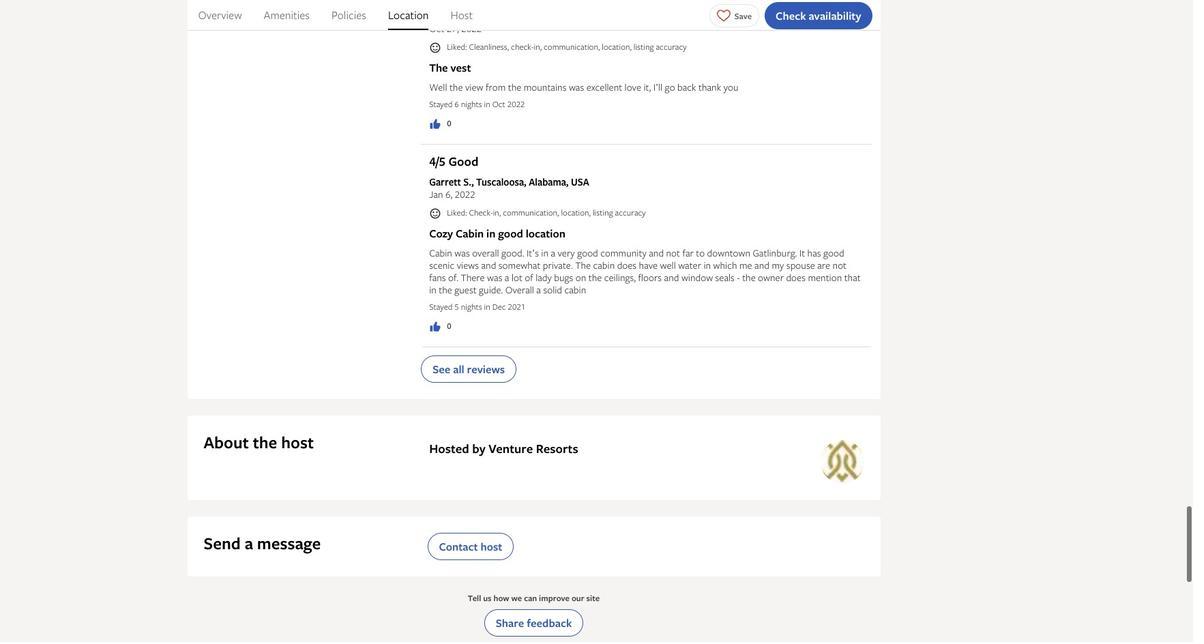 Task type: vqa. For each thing, say whether or not it's contained in the screenshot.
very
yes



Task type: describe. For each thing, give the bounding box(es) containing it.
the vest well the view from the mountains was excellent love it, i'll go back thank you
[[429, 60, 739, 94]]

tuscaloosa,
[[476, 175, 527, 188]]

gatlinburg.
[[753, 246, 798, 259]]

from
[[486, 81, 506, 94]]

1 horizontal spatial cabin
[[456, 226, 484, 241]]

1 horizontal spatial not
[[833, 258, 847, 271]]

check availability button
[[765, 2, 873, 29]]

tell us how we can improve our site
[[468, 592, 600, 604]]

5 out of 5 excellent element
[[429, 0, 865, 5]]

a left the very
[[551, 246, 556, 259]]

hosted by venture resorts
[[429, 440, 579, 457]]

cozy
[[429, 226, 453, 241]]

0 button for the
[[429, 117, 452, 130]]

stayed for cozy
[[429, 301, 453, 312]]

medium image for cozy cabin in good location
[[429, 321, 442, 333]]

location
[[388, 8, 429, 23]]

it's
[[527, 246, 539, 259]]

garrett
[[429, 175, 461, 188]]

floors
[[639, 271, 662, 284]]

there
[[461, 271, 485, 284]]

community
[[601, 246, 647, 259]]

which
[[714, 258, 738, 271]]

1 horizontal spatial does
[[787, 271, 806, 284]]

0 vertical spatial location,
[[602, 41, 632, 53]]

have
[[639, 258, 658, 271]]

alabama,
[[529, 175, 569, 188]]

and right views
[[482, 258, 497, 271]]

medium image for the vest
[[429, 118, 442, 130]]

list containing overview
[[187, 0, 881, 30]]

s.,
[[464, 175, 474, 188]]

0 horizontal spatial location,
[[561, 207, 591, 218]]

send
[[204, 532, 241, 555]]

our
[[572, 592, 585, 604]]

very
[[558, 246, 575, 259]]

it
[[800, 246, 806, 259]]

small image for the vest
[[429, 42, 442, 54]]

a left solid
[[537, 283, 541, 296]]

feedback
[[527, 615, 572, 630]]

site
[[587, 592, 600, 604]]

downtown
[[708, 246, 751, 259]]

hosted
[[429, 440, 470, 457]]

go
[[665, 81, 676, 94]]

ceilings,
[[605, 271, 636, 284]]

in left dec
[[484, 301, 491, 312]]

5
[[455, 301, 459, 312]]

overview link
[[198, 0, 242, 30]]

the inside the vest well the view from the mountains was excellent love it, i'll go back thank you
[[429, 60, 448, 75]]

6,
[[446, 188, 453, 201]]

the left guest
[[439, 283, 453, 296]]

window
[[682, 271, 713, 284]]

can
[[524, 592, 537, 604]]

save
[[735, 10, 752, 22]]

how
[[494, 592, 510, 604]]

it,
[[644, 81, 651, 94]]

0 horizontal spatial was
[[455, 246, 470, 259]]

improve
[[539, 592, 570, 604]]

and right floors
[[665, 271, 680, 284]]

on
[[576, 271, 587, 284]]

check
[[776, 8, 807, 23]]

1 horizontal spatial was
[[487, 271, 503, 284]]

cozy cabin in good location cabin was overall good. it's in a very good community and not far to downtown gatlinburg. it has good scenic views and somewhat private. the cabin does have well water in which me and my spouse are not fans of. there was a lot of lady bugs on the ceilings, floors and window seals - the owner does mention that in the guest guide. overall a solid cabin
[[429, 226, 861, 296]]

solid
[[544, 283, 563, 296]]

policies link
[[332, 0, 367, 30]]

us
[[483, 592, 492, 604]]

i'll
[[654, 81, 663, 94]]

send a message
[[204, 532, 321, 555]]

0 vertical spatial listing
[[634, 41, 654, 53]]

0 horizontal spatial not
[[667, 246, 681, 259]]

the right from
[[508, 81, 522, 94]]

location link
[[388, 0, 429, 30]]

the right about
[[253, 431, 277, 454]]

nights for the
[[461, 98, 482, 110]]

contact host link
[[428, 533, 514, 560]]

1 vertical spatial accuracy
[[615, 207, 646, 218]]

good.
[[502, 246, 525, 259]]

to
[[696, 246, 705, 259]]

1 vertical spatial listing
[[593, 207, 613, 218]]

far
[[683, 246, 694, 259]]

reviews
[[467, 361, 505, 377]]

availability
[[809, 8, 862, 23]]

guide.
[[479, 283, 503, 296]]

liked: check-in, communication, location, listing accuracy
[[447, 207, 646, 218]]

jorge
[[429, 10, 452, 23]]

the right on
[[589, 271, 602, 284]]

0 horizontal spatial does
[[618, 258, 637, 271]]

see all reviews
[[433, 361, 505, 377]]

2021
[[508, 301, 526, 312]]

me
[[740, 258, 753, 271]]

seals
[[716, 271, 735, 284]]

contact
[[439, 539, 478, 554]]

check-
[[469, 207, 493, 218]]

overview
[[198, 8, 242, 23]]

vest
[[451, 60, 471, 75]]

4/5
[[429, 153, 446, 170]]

love
[[625, 81, 642, 94]]

amenities link
[[264, 0, 310, 30]]

amenities
[[264, 8, 310, 23]]

private.
[[543, 258, 573, 271]]



Task type: locate. For each thing, give the bounding box(es) containing it.
0 horizontal spatial cabin
[[429, 246, 453, 259]]

overall
[[506, 283, 534, 296]]

1 horizontal spatial accuracy
[[656, 41, 687, 53]]

accuracy up community
[[615, 207, 646, 218]]

lady
[[536, 271, 552, 284]]

and
[[649, 246, 664, 259], [482, 258, 497, 271], [755, 258, 770, 271], [665, 271, 680, 284]]

oct down from
[[493, 98, 506, 110]]

message
[[257, 532, 321, 555]]

in left 'of.'
[[429, 283, 437, 296]]

about the host
[[204, 431, 314, 454]]

dec
[[493, 301, 506, 312]]

medium image
[[429, 118, 442, 130], [429, 321, 442, 333]]

nights right 6 in the top of the page
[[461, 98, 482, 110]]

1 stayed from the top
[[429, 98, 453, 110]]

was inside the vest well the view from the mountains was excellent love it, i'll go back thank you
[[569, 81, 585, 94]]

location, down "usa"
[[561, 207, 591, 218]]

oct left 27,
[[429, 22, 445, 35]]

liked: down 27,
[[447, 41, 467, 53]]

2 stayed from the top
[[429, 301, 453, 312]]

that
[[845, 271, 861, 284]]

somewhat
[[499, 258, 541, 271]]

good up "good."
[[499, 226, 523, 241]]

2 medium image from the top
[[429, 321, 442, 333]]

1 vertical spatial in,
[[493, 207, 501, 218]]

cabin right on
[[594, 258, 615, 271]]

nights right 5
[[461, 301, 482, 312]]

1 vertical spatial 0 button
[[429, 320, 452, 333]]

0
[[447, 117, 452, 129], [447, 320, 452, 331]]

a right send
[[245, 532, 253, 555]]

small image down jan
[[429, 207, 442, 219]]

2 nights from the top
[[461, 301, 482, 312]]

2 0 from the top
[[447, 320, 452, 331]]

0 horizontal spatial listing
[[593, 207, 613, 218]]

host
[[451, 8, 473, 23]]

and up floors
[[649, 246, 664, 259]]

2022 right 27,
[[462, 22, 482, 35]]

all
[[453, 361, 465, 377]]

cleanliness,
[[469, 41, 509, 53]]

oct inside jorge l. oct 27, 2022
[[429, 22, 445, 35]]

save button
[[710, 4, 760, 27]]

0 button
[[429, 117, 452, 130], [429, 320, 452, 333]]

2 horizontal spatial was
[[569, 81, 585, 94]]

0 vertical spatial accuracy
[[656, 41, 687, 53]]

cabin down cozy
[[429, 246, 453, 259]]

0 vertical spatial 2022
[[462, 22, 482, 35]]

1 0 button from the top
[[429, 117, 452, 130]]

list
[[187, 0, 881, 30]]

nights for good
[[461, 301, 482, 312]]

1 vertical spatial cabin
[[429, 246, 453, 259]]

listing up 'it,'
[[634, 41, 654, 53]]

not right the "are"
[[833, 258, 847, 271]]

excellent
[[587, 81, 623, 94]]

1 horizontal spatial cabin
[[594, 258, 615, 271]]

stayed for the
[[429, 98, 453, 110]]

2022 down mountains at the left of the page
[[508, 98, 525, 110]]

oct
[[429, 22, 445, 35], [493, 98, 506, 110]]

back
[[678, 81, 697, 94]]

1 vertical spatial cabin
[[565, 283, 587, 296]]

overall
[[472, 246, 499, 259]]

views
[[457, 258, 479, 271]]

liked: for vest
[[447, 41, 467, 53]]

location
[[526, 226, 566, 241]]

l.
[[454, 10, 459, 23]]

1 liked: from the top
[[447, 41, 467, 53]]

policies
[[332, 8, 367, 23]]

in, up mountains at the left of the page
[[534, 41, 542, 53]]

2022
[[462, 22, 482, 35], [508, 98, 525, 110], [455, 188, 476, 201]]

cabin
[[456, 226, 484, 241], [429, 246, 453, 259]]

stayed left 6 in the top of the page
[[429, 98, 453, 110]]

0 horizontal spatial oct
[[429, 22, 445, 35]]

medium image up the see
[[429, 321, 442, 333]]

share
[[496, 615, 524, 630]]

2022 inside jorge l. oct 27, 2022
[[462, 22, 482, 35]]

1 vertical spatial 2022
[[508, 98, 525, 110]]

1 nights from the top
[[461, 98, 482, 110]]

about
[[204, 431, 249, 454]]

thank
[[699, 81, 722, 94]]

0 vertical spatial nights
[[461, 98, 482, 110]]

0 vertical spatial medium image
[[429, 118, 442, 130]]

tell
[[468, 592, 481, 604]]

6
[[455, 98, 459, 110]]

0 vertical spatial cabin
[[594, 258, 615, 271]]

you
[[724, 81, 739, 94]]

good
[[449, 153, 479, 170]]

0 vertical spatial small image
[[429, 42, 442, 54]]

host link
[[451, 0, 473, 30]]

4/5 good garrett s., tuscaloosa, alabama, usa jan 6, 2022
[[429, 153, 590, 201]]

my
[[772, 258, 785, 271]]

1 horizontal spatial host
[[481, 539, 503, 554]]

1 0 from the top
[[447, 117, 452, 129]]

accuracy up go
[[656, 41, 687, 53]]

0 vertical spatial the
[[429, 60, 448, 75]]

2 horizontal spatial good
[[824, 246, 845, 259]]

fans
[[429, 271, 446, 284]]

the right -
[[743, 271, 756, 284]]

in down from
[[484, 98, 491, 110]]

0 vertical spatial oct
[[429, 22, 445, 35]]

in right water
[[704, 258, 711, 271]]

cabin right solid
[[565, 283, 587, 296]]

good
[[499, 226, 523, 241], [578, 246, 599, 259], [824, 246, 845, 259]]

2 vertical spatial 2022
[[455, 188, 476, 201]]

1 horizontal spatial good
[[578, 246, 599, 259]]

was right the there
[[487, 271, 503, 284]]

in up overall
[[487, 226, 496, 241]]

0 button down well
[[429, 117, 452, 130]]

spouse
[[787, 258, 816, 271]]

1 vertical spatial small image
[[429, 207, 442, 219]]

does right my
[[787, 271, 806, 284]]

scenic
[[429, 258, 455, 271]]

accuracy
[[656, 41, 687, 53], [615, 207, 646, 218]]

not
[[667, 246, 681, 259], [833, 258, 847, 271]]

2 vertical spatial was
[[487, 271, 503, 284]]

does
[[618, 258, 637, 271], [787, 271, 806, 284]]

1 horizontal spatial location,
[[602, 41, 632, 53]]

1 vertical spatial medium image
[[429, 321, 442, 333]]

well
[[661, 258, 676, 271]]

we
[[512, 592, 522, 604]]

lot
[[512, 271, 523, 284]]

check-
[[511, 41, 534, 53]]

1 horizontal spatial listing
[[634, 41, 654, 53]]

communication, up the vest well the view from the mountains was excellent love it, i'll go back thank you
[[544, 41, 600, 53]]

0 horizontal spatial host
[[281, 431, 314, 454]]

1 vertical spatial 0
[[447, 320, 452, 331]]

host profile image image
[[821, 440, 865, 484]]

the inside cozy cabin in good location cabin was overall good. it's in a very good community and not far to downtown gatlinburg. it has good scenic views and somewhat private. the cabin does have well water in which me and my spouse are not fans of. there was a lot of lady bugs on the ceilings, floors and window seals - the owner does mention that in the guest guide. overall a solid cabin
[[576, 258, 591, 271]]

the up well
[[429, 60, 448, 75]]

1 horizontal spatial the
[[576, 258, 591, 271]]

0 horizontal spatial in,
[[493, 207, 501, 218]]

liked: down 6,
[[447, 207, 467, 218]]

location,
[[602, 41, 632, 53], [561, 207, 591, 218]]

good right has
[[824, 246, 845, 259]]

stayed 6 nights in oct 2022
[[429, 98, 525, 110]]

0 vertical spatial cabin
[[456, 226, 484, 241]]

0 vertical spatial 0 button
[[429, 117, 452, 130]]

0 for in
[[447, 320, 452, 331]]

1 vertical spatial location,
[[561, 207, 591, 218]]

0 horizontal spatial good
[[499, 226, 523, 241]]

1 vertical spatial stayed
[[429, 301, 453, 312]]

a left lot
[[505, 271, 510, 284]]

share feedback link
[[484, 609, 584, 637]]

was left overall
[[455, 246, 470, 259]]

by
[[473, 440, 486, 457]]

are
[[818, 258, 831, 271]]

the right the very
[[576, 258, 591, 271]]

liked:
[[447, 41, 467, 53], [447, 207, 467, 218]]

0 horizontal spatial the
[[429, 60, 448, 75]]

2022 right 6,
[[455, 188, 476, 201]]

good right the very
[[578, 246, 599, 259]]

-
[[737, 271, 740, 284]]

0 down stayed 6 nights in oct 2022
[[447, 117, 452, 129]]

1 vertical spatial communication,
[[503, 207, 559, 218]]

1 horizontal spatial oct
[[493, 98, 506, 110]]

2022 inside 4/5 good garrett s., tuscaloosa, alabama, usa jan 6, 2022
[[455, 188, 476, 201]]

well
[[429, 81, 447, 94]]

0 vertical spatial liked:
[[447, 41, 467, 53]]

2 small image from the top
[[429, 207, 442, 219]]

0 button down stayed 5 nights in dec 2021
[[429, 320, 452, 333]]

in, down tuscaloosa,
[[493, 207, 501, 218]]

cabin down check-
[[456, 226, 484, 241]]

1 vertical spatial oct
[[493, 98, 506, 110]]

does left have
[[618, 258, 637, 271]]

cabin
[[594, 258, 615, 271], [565, 283, 587, 296]]

communication,
[[544, 41, 600, 53], [503, 207, 559, 218]]

of
[[525, 271, 534, 284]]

jan
[[429, 188, 443, 201]]

0 button for cozy
[[429, 320, 452, 333]]

1 vertical spatial liked:
[[447, 207, 467, 218]]

0 vertical spatial host
[[281, 431, 314, 454]]

stayed left 5
[[429, 301, 453, 312]]

small image for cozy cabin in good location
[[429, 207, 442, 219]]

1 medium image from the top
[[429, 118, 442, 130]]

1 vertical spatial host
[[481, 539, 503, 554]]

the up 6 in the top of the page
[[450, 81, 463, 94]]

listing up community
[[593, 207, 613, 218]]

medium image up 4/5
[[429, 118, 442, 130]]

bugs
[[555, 271, 574, 284]]

usa
[[571, 175, 590, 188]]

1 vertical spatial the
[[576, 258, 591, 271]]

1 vertical spatial nights
[[461, 301, 482, 312]]

0 horizontal spatial accuracy
[[615, 207, 646, 218]]

view
[[466, 81, 484, 94]]

guest
[[455, 283, 477, 296]]

location, up excellent
[[602, 41, 632, 53]]

not left far
[[667, 246, 681, 259]]

0 down stayed 5 nights in dec 2021
[[447, 320, 452, 331]]

1 vertical spatial was
[[455, 246, 470, 259]]

2 liked: from the top
[[447, 207, 467, 218]]

small image down jorge
[[429, 42, 442, 54]]

0 vertical spatial stayed
[[429, 98, 453, 110]]

1 small image from the top
[[429, 42, 442, 54]]

2 0 button from the top
[[429, 320, 452, 333]]

in right it's
[[542, 246, 549, 259]]

liked: cleanliness, check-in, communication, location, listing accuracy
[[447, 41, 687, 53]]

see
[[433, 361, 451, 377]]

27,
[[447, 22, 459, 35]]

in,
[[534, 41, 542, 53], [493, 207, 501, 218]]

0 vertical spatial in,
[[534, 41, 542, 53]]

check availability
[[776, 8, 862, 23]]

small image
[[429, 42, 442, 54], [429, 207, 442, 219]]

0 horizontal spatial cabin
[[565, 283, 587, 296]]

share feedback
[[496, 615, 572, 630]]

0 for well
[[447, 117, 452, 129]]

1 horizontal spatial in,
[[534, 41, 542, 53]]

was left excellent
[[569, 81, 585, 94]]

and left my
[[755, 258, 770, 271]]

liked: for cabin
[[447, 207, 467, 218]]

0 vertical spatial was
[[569, 81, 585, 94]]

0 vertical spatial communication,
[[544, 41, 600, 53]]

communication, up location
[[503, 207, 559, 218]]

0 vertical spatial 0
[[447, 117, 452, 129]]



